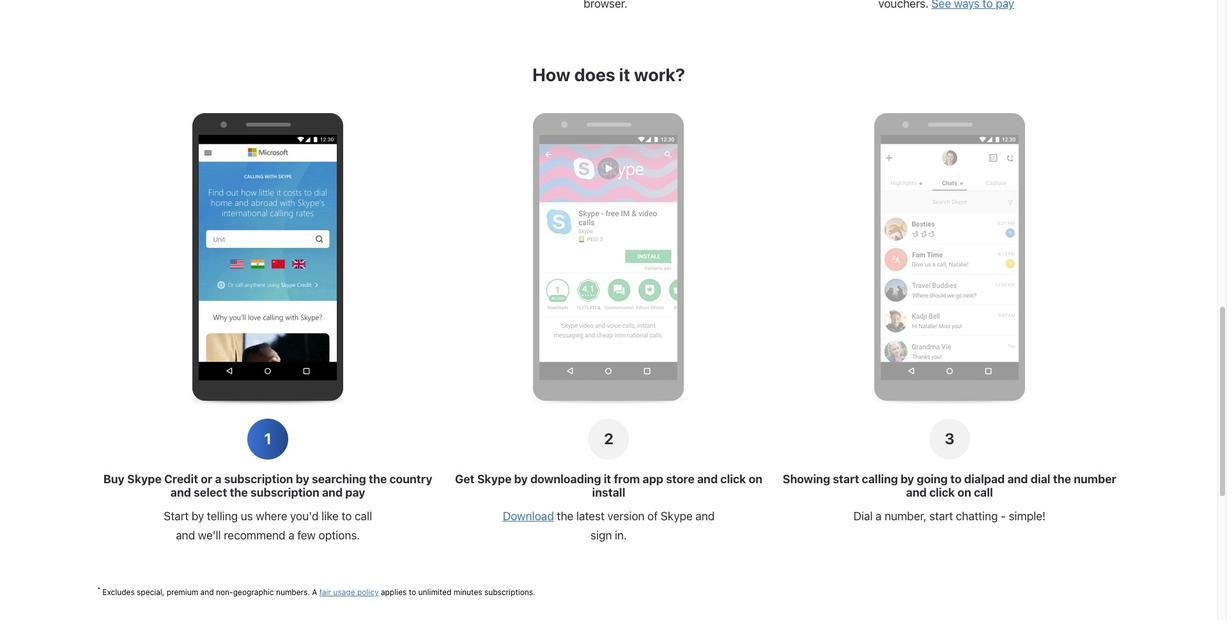 Task type: describe. For each thing, give the bounding box(es) containing it.
showing start calling by going to dialpad and dial the number and click on call image
[[881, 135, 1019, 380]]

how does it work?
[[532, 64, 685, 85]]

to inside * excludes special, premium and non-geographic numbers. a fair usage policy applies to unlimited minutes subscriptions.
[[409, 588, 416, 597]]

download link
[[503, 509, 554, 523]]

the up us
[[230, 486, 248, 499]]

downloading
[[530, 472, 601, 486]]

usage
[[333, 588, 355, 597]]

buy
[[103, 472, 125, 486]]

a
[[312, 588, 317, 597]]

2
[[604, 430, 614, 447]]

app
[[643, 472, 663, 486]]

telling
[[207, 509, 238, 523]]

click inside get skype by downloading it from app store and click on install
[[721, 472, 746, 486]]

sign
[[591, 529, 612, 542]]

store
[[666, 472, 695, 486]]

does
[[574, 64, 615, 85]]

and inside get skype by downloading it from app store and click on install
[[697, 472, 718, 486]]

applies
[[381, 588, 407, 597]]

-
[[1001, 509, 1006, 523]]

to inside showing start calling by going to dialpad and dial the number and click on call
[[951, 472, 962, 486]]

non-
[[216, 588, 233, 597]]

3
[[945, 430, 955, 447]]

and down searching
[[322, 486, 343, 499]]

where
[[256, 509, 287, 523]]

geographic
[[233, 588, 274, 597]]

special,
[[137, 588, 165, 597]]

dial a number, start chatting - simple!
[[854, 509, 1046, 523]]

minutes
[[454, 588, 482, 597]]

by inside start by telling us where you'd like to call and we'll recommend a few options.
[[192, 509, 204, 523]]

start inside showing start calling by going to dialpad and dial the number and click on call
[[833, 472, 859, 486]]

get skype by downloading it from app store and click on install image
[[540, 135, 678, 380]]

fair
[[319, 588, 331, 597]]

on inside get skype by downloading it from app store and click on install
[[749, 472, 763, 486]]

version
[[608, 509, 645, 523]]

like
[[322, 509, 339, 523]]

options.
[[319, 529, 360, 542]]

premium
[[167, 588, 198, 597]]

click inside showing start calling by going to dialpad and dial the number and click on call
[[929, 486, 955, 499]]

pay
[[345, 486, 365, 499]]

it inside get skype by downloading it from app store and click on install
[[604, 472, 611, 486]]

and down 'credit'
[[170, 486, 191, 499]]

of
[[648, 509, 658, 523]]

download the latest version of skype and sign in.
[[503, 509, 715, 542]]

skype for 1
[[127, 472, 162, 486]]

chatting
[[956, 509, 998, 523]]

buy skype credit or a subscription by searching the country and select the subscription and pay image
[[199, 135, 337, 380]]

number,
[[885, 509, 927, 523]]

and inside download the latest version of skype and sign in.
[[696, 509, 715, 523]]

1 horizontal spatial start
[[930, 509, 953, 523]]

* excludes special, premium and non-geographic numbers. a fair usage policy applies to unlimited minutes subscriptions.
[[97, 586, 535, 597]]

how
[[532, 64, 571, 85]]

the inside download the latest version of skype and sign in.
[[557, 509, 574, 523]]

and left "dial"
[[1008, 472, 1028, 486]]

1 vertical spatial a
[[876, 509, 882, 523]]

*
[[97, 586, 101, 593]]



Task type: locate. For each thing, give the bounding box(es) containing it.
country
[[390, 472, 432, 486]]

by left going
[[901, 472, 914, 486]]

latest
[[576, 509, 605, 523]]

and inside * excludes special, premium and non-geographic numbers. a fair usage policy applies to unlimited minutes subscriptions.
[[200, 588, 214, 597]]

subscription up where
[[250, 486, 319, 499]]

0 horizontal spatial on
[[749, 472, 763, 486]]

skype right get
[[477, 472, 512, 486]]

dialpad
[[964, 472, 1005, 486]]

1 horizontal spatial a
[[288, 529, 294, 542]]

on left the showing at the right of page
[[749, 472, 763, 486]]

skype right buy
[[127, 472, 162, 486]]

and
[[697, 472, 718, 486], [1008, 472, 1028, 486], [170, 486, 191, 499], [322, 486, 343, 499], [906, 486, 927, 499], [696, 509, 715, 523], [176, 529, 195, 542], [200, 588, 214, 597]]

excludes
[[102, 588, 135, 597]]

by inside the buy skype credit or a subscription by searching the country and select the subscription and pay
[[296, 472, 309, 486]]

in.
[[615, 529, 627, 542]]

0 horizontal spatial call
[[355, 509, 372, 523]]

to right going
[[951, 472, 962, 486]]

1 vertical spatial start
[[930, 509, 953, 523]]

2 vertical spatial a
[[288, 529, 294, 542]]

1 horizontal spatial to
[[409, 588, 416, 597]]

the right "dial"
[[1053, 472, 1071, 486]]

a inside start by telling us where you'd like to call and we'll recommend a few options.
[[288, 529, 294, 542]]

2 horizontal spatial skype
[[661, 509, 693, 523]]

to right like
[[342, 509, 352, 523]]

the left country
[[369, 472, 387, 486]]

click down going
[[929, 486, 955, 499]]

fair usage policy link
[[319, 588, 379, 597]]

on down dialpad
[[958, 486, 971, 499]]

1 vertical spatial on
[[958, 486, 971, 499]]

recommend
[[224, 529, 285, 542]]

0 vertical spatial call
[[974, 486, 993, 499]]

2 horizontal spatial to
[[951, 472, 962, 486]]

start by telling us where you'd like to call and we'll recommend a few options.
[[164, 509, 372, 542]]

1 horizontal spatial skype
[[477, 472, 512, 486]]

0 vertical spatial to
[[951, 472, 962, 486]]

download
[[503, 509, 554, 523]]

a right dial
[[876, 509, 882, 523]]

install
[[592, 486, 625, 499]]

by
[[296, 472, 309, 486], [514, 472, 528, 486], [901, 472, 914, 486], [192, 509, 204, 523]]

0 horizontal spatial it
[[604, 472, 611, 486]]

going
[[917, 472, 948, 486]]

0 horizontal spatial skype
[[127, 472, 162, 486]]

showing
[[783, 472, 830, 486]]

1 vertical spatial it
[[604, 472, 611, 486]]

call down dialpad
[[974, 486, 993, 499]]

number
[[1074, 472, 1117, 486]]

by inside get skype by downloading it from app store and click on install
[[514, 472, 528, 486]]

showing start calling by going to dialpad and dial the number and click on call
[[783, 472, 1117, 499]]

to
[[951, 472, 962, 486], [342, 509, 352, 523], [409, 588, 416, 597]]

call
[[974, 486, 993, 499], [355, 509, 372, 523]]

on inside showing start calling by going to dialpad and dial the number and click on call
[[958, 486, 971, 499]]

from
[[614, 472, 640, 486]]

skype
[[127, 472, 162, 486], [477, 472, 512, 486], [661, 509, 693, 523]]

we'll
[[198, 529, 221, 542]]

start
[[164, 509, 189, 523]]

0 horizontal spatial a
[[215, 472, 222, 486]]

0 vertical spatial click
[[721, 472, 746, 486]]

to inside start by telling us where you'd like to call and we'll recommend a few options.
[[342, 509, 352, 523]]

0 horizontal spatial start
[[833, 472, 859, 486]]

skype inside the buy skype credit or a subscription by searching the country and select the subscription and pay
[[127, 472, 162, 486]]

0 vertical spatial a
[[215, 472, 222, 486]]

start down showing start calling by going to dialpad and dial the number and click on call
[[930, 509, 953, 523]]

by inside showing start calling by going to dialpad and dial the number and click on call
[[901, 472, 914, 486]]

skype inside get skype by downloading it from app store and click on install
[[477, 472, 512, 486]]

get skype by downloading it from app store and click on install
[[455, 472, 763, 499]]

click
[[721, 472, 746, 486], [929, 486, 955, 499]]

1 vertical spatial subscription
[[250, 486, 319, 499]]

by left searching
[[296, 472, 309, 486]]

1 horizontal spatial on
[[958, 486, 971, 499]]

subscriptions.
[[484, 588, 535, 597]]

0 horizontal spatial to
[[342, 509, 352, 523]]

click right store
[[721, 472, 746, 486]]

us
[[241, 509, 253, 523]]

dial
[[854, 509, 873, 523]]

a inside the buy skype credit or a subscription by searching the country and select the subscription and pay
[[215, 472, 222, 486]]

get
[[455, 472, 475, 486]]

by up download link
[[514, 472, 528, 486]]

policy
[[357, 588, 379, 597]]

0 vertical spatial start
[[833, 472, 859, 486]]

a right the or
[[215, 472, 222, 486]]

1 vertical spatial to
[[342, 509, 352, 523]]

1 horizontal spatial call
[[974, 486, 993, 499]]

and down going
[[906, 486, 927, 499]]

by right start on the bottom left of the page
[[192, 509, 204, 523]]

subscription up us
[[224, 472, 293, 486]]

and right of
[[696, 509, 715, 523]]

1 horizontal spatial click
[[929, 486, 955, 499]]

0 vertical spatial on
[[749, 472, 763, 486]]

start
[[833, 472, 859, 486], [930, 509, 953, 523]]

it
[[619, 64, 630, 85], [604, 472, 611, 486]]

1 vertical spatial call
[[355, 509, 372, 523]]

work?
[[634, 64, 685, 85]]

and inside start by telling us where you'd like to call and we'll recommend a few options.
[[176, 529, 195, 542]]

simple!
[[1009, 509, 1046, 523]]

skype right of
[[661, 509, 693, 523]]

0 vertical spatial subscription
[[224, 472, 293, 486]]

a left few
[[288, 529, 294, 542]]

and left non-
[[200, 588, 214, 597]]

to right the applies
[[409, 588, 416, 597]]

call inside showing start calling by going to dialpad and dial the number and click on call
[[974, 486, 993, 499]]

0 horizontal spatial click
[[721, 472, 746, 486]]

select
[[194, 486, 227, 499]]

the
[[369, 472, 387, 486], [1053, 472, 1071, 486], [230, 486, 248, 499], [557, 509, 574, 523]]

call inside start by telling us where you'd like to call and we'll recommend a few options.
[[355, 509, 372, 523]]

numbers.
[[276, 588, 310, 597]]

and down start on the bottom left of the page
[[176, 529, 195, 542]]

the inside showing start calling by going to dialpad and dial the number and click on call
[[1053, 472, 1071, 486]]

or
[[201, 472, 212, 486]]

searching
[[312, 472, 366, 486]]

skype for 2
[[477, 472, 512, 486]]

0 vertical spatial it
[[619, 64, 630, 85]]

you'd
[[290, 509, 319, 523]]

skype inside download the latest version of skype and sign in.
[[661, 509, 693, 523]]

call down pay
[[355, 509, 372, 523]]

calling
[[862, 472, 898, 486]]

it right the does
[[619, 64, 630, 85]]

credit
[[164, 472, 198, 486]]

it up the install
[[604, 472, 611, 486]]

1
[[264, 430, 272, 447]]

1 vertical spatial click
[[929, 486, 955, 499]]

start left calling
[[833, 472, 859, 486]]

dial
[[1031, 472, 1051, 486]]

unlimited
[[418, 588, 451, 597]]

2 vertical spatial to
[[409, 588, 416, 597]]

few
[[297, 529, 316, 542]]

the left latest
[[557, 509, 574, 523]]

subscription
[[224, 472, 293, 486], [250, 486, 319, 499]]

2 horizontal spatial a
[[876, 509, 882, 523]]

1 horizontal spatial it
[[619, 64, 630, 85]]

and right store
[[697, 472, 718, 486]]

a
[[215, 472, 222, 486], [876, 509, 882, 523], [288, 529, 294, 542]]

buy skype credit or a subscription by searching the country and select the subscription and pay
[[103, 472, 432, 499]]

on
[[749, 472, 763, 486], [958, 486, 971, 499]]



Task type: vqa. For each thing, say whether or not it's contained in the screenshot.
LANDLINE
no



